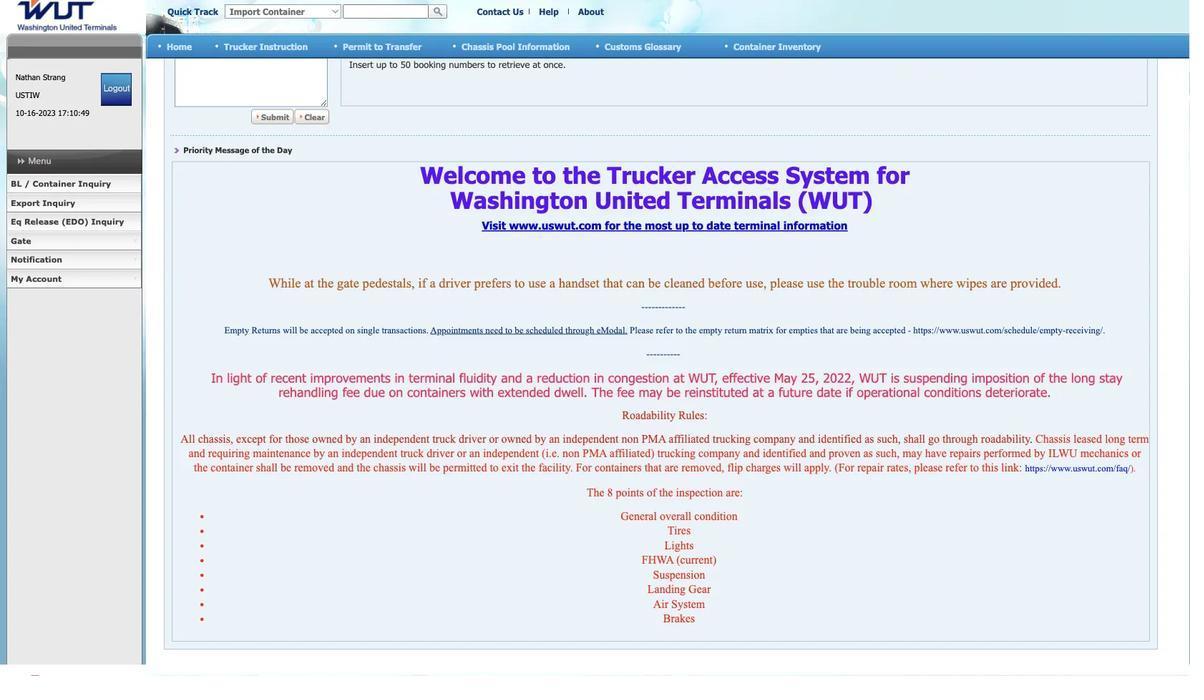 Task type: locate. For each thing, give the bounding box(es) containing it.
inquiry down bl / container inquiry
[[42, 198, 75, 208]]

container inventory
[[734, 41, 821, 51]]

my
[[11, 274, 23, 284]]

pool
[[497, 41, 515, 51]]

glossary
[[645, 41, 682, 51]]

None text field
[[343, 4, 429, 19]]

0 vertical spatial inquiry
[[78, 179, 111, 189]]

2 vertical spatial inquiry
[[91, 217, 124, 227]]

bl / container inquiry
[[11, 179, 111, 189]]

0 horizontal spatial container
[[33, 179, 76, 189]]

inquiry for container
[[78, 179, 111, 189]]

notification link
[[6, 251, 142, 270]]

notification
[[11, 255, 62, 265]]

inquiry up export inquiry link
[[78, 179, 111, 189]]

about
[[579, 6, 604, 17]]

container
[[734, 41, 776, 51], [33, 179, 76, 189]]

eq release (edo) inquiry
[[11, 217, 124, 227]]

login image
[[101, 73, 132, 106]]

export
[[11, 198, 40, 208]]

transfer
[[386, 41, 422, 51]]

container left inventory
[[734, 41, 776, 51]]

17:10:49
[[58, 108, 89, 118]]

my account
[[11, 274, 62, 284]]

1 vertical spatial container
[[33, 179, 76, 189]]

trucker
[[224, 41, 257, 51]]

bl
[[11, 179, 22, 189]]

contact us link
[[477, 6, 524, 17]]

container up export inquiry
[[33, 179, 76, 189]]

inquiry
[[78, 179, 111, 189], [42, 198, 75, 208], [91, 217, 124, 227]]

inquiry for (edo)
[[91, 217, 124, 227]]

/
[[24, 179, 30, 189]]

contact
[[477, 6, 511, 17]]

chassis pool information
[[462, 41, 570, 51]]

release
[[24, 217, 59, 227]]

chassis
[[462, 41, 494, 51]]

my account link
[[6, 270, 142, 289]]

to
[[374, 41, 383, 51]]

contact us
[[477, 6, 524, 17]]

inquiry right (edo)
[[91, 217, 124, 227]]

0 vertical spatial container
[[734, 41, 776, 51]]

trucker instruction
[[224, 41, 308, 51]]



Task type: describe. For each thing, give the bounding box(es) containing it.
eq
[[11, 217, 22, 227]]

quick track
[[168, 6, 218, 17]]

help
[[539, 6, 559, 17]]

account
[[26, 274, 62, 284]]

eq release (edo) inquiry link
[[6, 213, 142, 232]]

customs glossary
[[605, 41, 682, 51]]

instruction
[[260, 41, 308, 51]]

track
[[194, 6, 218, 17]]

quick
[[168, 6, 192, 17]]

help link
[[539, 6, 559, 17]]

bl / container inquiry link
[[6, 175, 142, 194]]

permit to transfer
[[343, 41, 422, 51]]

ustiw
[[15, 90, 40, 100]]

2023
[[38, 108, 56, 118]]

1 vertical spatial inquiry
[[42, 198, 75, 208]]

10-
[[15, 108, 27, 118]]

permit
[[343, 41, 372, 51]]

nathan
[[15, 72, 40, 82]]

export inquiry
[[11, 198, 75, 208]]

nathan strang
[[15, 72, 66, 82]]

us
[[513, 6, 524, 17]]

gate link
[[6, 232, 142, 251]]

customs
[[605, 41, 642, 51]]

10-16-2023 17:10:49
[[15, 108, 89, 118]]

gate
[[11, 236, 31, 246]]

export inquiry link
[[6, 194, 142, 213]]

1 horizontal spatial container
[[734, 41, 776, 51]]

about link
[[579, 6, 604, 17]]

home
[[167, 41, 192, 51]]

(edo)
[[61, 217, 89, 227]]

16-
[[27, 108, 38, 118]]

information
[[518, 41, 570, 51]]

inventory
[[779, 41, 821, 51]]

strang
[[43, 72, 66, 82]]



Task type: vqa. For each thing, say whether or not it's contained in the screenshot.
10-05-2023 13:49:56
no



